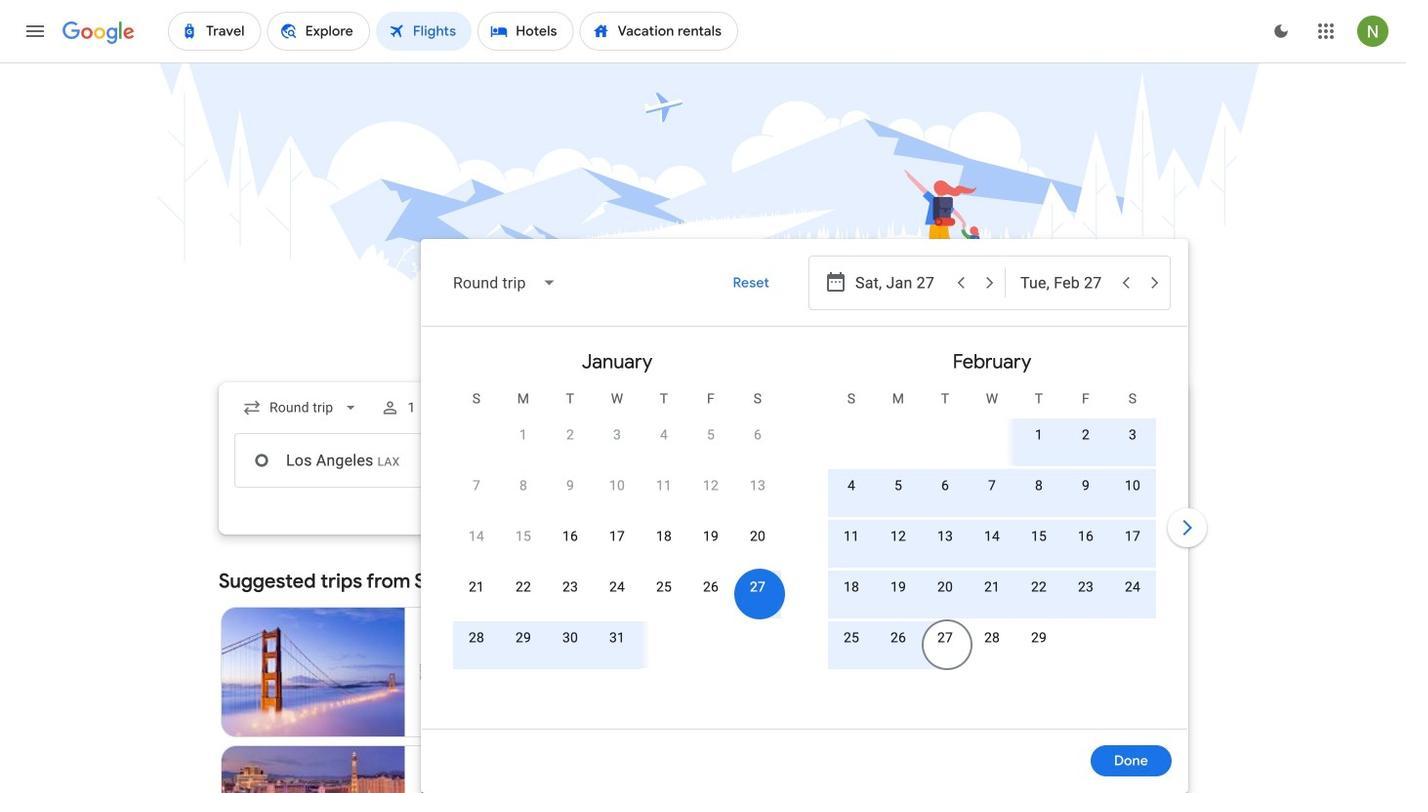Task type: describe. For each thing, give the bounding box(es) containing it.
sat, jan 13 element
[[750, 477, 766, 496]]

row down mon, jan 22 element
[[453, 620, 641, 676]]

tue, jan 16 element
[[562, 527, 578, 547]]

thu, jan 11 element
[[656, 477, 672, 496]]

wed, jan 24 element
[[609, 578, 625, 598]]

sun, feb 11 element
[[844, 527, 859, 547]]

tue, feb 13 element
[[937, 527, 953, 547]]

1 departure text field from the top
[[855, 257, 945, 310]]

none text field inside flight search field
[[234, 434, 510, 488]]

1 row group from the left
[[430, 335, 805, 722]]

sat, feb 3 element
[[1129, 426, 1137, 445]]

sun, feb 4 element
[[848, 477, 855, 496]]

sat, feb 17 element
[[1125, 527, 1141, 547]]

wed, feb 7 element
[[988, 477, 996, 496]]

wed, jan 17 element
[[609, 527, 625, 547]]

thu, feb 22 element
[[1031, 578, 1047, 598]]

sun, jan 28 element
[[469, 629, 484, 648]]

row up the wed, jan 24 'element'
[[453, 518, 781, 574]]

sat, jan 6 element
[[754, 426, 762, 445]]

wed, feb 28 element
[[984, 629, 1000, 648]]

row up wed, feb 28 element at the bottom
[[828, 569, 1156, 625]]

sun, jan 7 element
[[473, 477, 480, 496]]

mon, jan 15 element
[[516, 527, 531, 547]]

mon, jan 8 element
[[519, 477, 527, 496]]

row up wed, feb 14 element
[[828, 468, 1156, 523]]

sat, jan 20 element
[[750, 527, 766, 547]]

row up wed, jan 10 element
[[500, 409, 781, 473]]

mon, jan 29 element
[[516, 629, 531, 648]]

tue, feb 27, return date. element
[[937, 629, 953, 648]]

wed, jan 3 element
[[613, 426, 621, 445]]

mon, jan 22 element
[[516, 578, 531, 598]]

swap origin and destination. image
[[502, 449, 525, 473]]

mon, feb 26 element
[[890, 629, 906, 648]]

thu, feb 15 element
[[1031, 527, 1047, 547]]

sun, feb 18 element
[[844, 578, 859, 598]]

sat, jan 27, departure date. element
[[750, 578, 766, 598]]

 image inside suggested trips from santa barbara region
[[501, 663, 505, 683]]

sun, jan 21 element
[[469, 578, 484, 598]]



Task type: vqa. For each thing, say whether or not it's contained in the screenshot.
Fri, Feb 16 element at the bottom right
yes



Task type: locate. For each thing, give the bounding box(es) containing it.
change appearance image
[[1258, 8, 1305, 55]]

sat, feb 24 element
[[1125, 578, 1141, 598]]

row down tue, feb 20 "element"
[[828, 620, 1062, 676]]

sun, feb 25 element
[[844, 629, 859, 648]]

fri, jan 26 element
[[703, 578, 719, 598]]

sat, feb 10 element
[[1125, 477, 1141, 496]]

None field
[[437, 260, 573, 307], [234, 391, 368, 426], [437, 260, 573, 307], [234, 391, 368, 426]]

Departure text field
[[855, 257, 945, 310], [855, 435, 990, 487]]

main menu image
[[23, 20, 47, 43]]

thu, feb 8 element
[[1035, 477, 1043, 496]]

mon, feb 5 element
[[894, 477, 902, 496]]

row up wed, jan 17 element
[[453, 468, 781, 523]]

wed, feb 14 element
[[984, 527, 1000, 547]]

thu, jan 25 element
[[656, 578, 672, 598]]

row up fri, feb 9 element
[[1016, 409, 1156, 473]]

row up wed, feb 21 element
[[828, 518, 1156, 574]]

thu, jan 18 element
[[656, 527, 672, 547]]

suggested trips from santa barbara region
[[219, 559, 1187, 794]]

fri, feb 9 element
[[1082, 477, 1090, 496]]

grid inside flight search field
[[430, 335, 1180, 741]]

fri, jan 19 element
[[703, 527, 719, 547]]

wed, jan 10 element
[[609, 477, 625, 496]]

2 departure text field from the top
[[855, 435, 990, 487]]

tue, jan 2 element
[[566, 426, 574, 445]]

sun, jan 14 element
[[469, 527, 484, 547]]

mon, feb 19 element
[[890, 578, 906, 598]]

tue, jan 9 element
[[566, 477, 574, 496]]

0 vertical spatial departure text field
[[855, 257, 945, 310]]

fri, feb 16 element
[[1078, 527, 1094, 547]]

2 row group from the left
[[805, 335, 1180, 722]]

0 vertical spatial return text field
[[1020, 257, 1110, 310]]

row
[[500, 409, 781, 473], [1016, 409, 1156, 473], [453, 468, 781, 523], [828, 468, 1156, 523], [453, 518, 781, 574], [828, 518, 1156, 574], [453, 569, 781, 625], [828, 569, 1156, 625], [453, 620, 641, 676], [828, 620, 1062, 676]]

2 return text field from the top
[[1020, 435, 1155, 487]]

1 vertical spatial departure text field
[[855, 435, 990, 487]]

wed, feb 21 element
[[984, 578, 1000, 598]]

Flight search field
[[203, 239, 1211, 794]]

fri, jan 12 element
[[703, 477, 719, 496]]

row up wed, jan 31 element
[[453, 569, 781, 625]]

fri, feb 2 element
[[1082, 426, 1090, 445]]

mon, jan 1 element
[[519, 426, 527, 445]]

grid
[[430, 335, 1180, 741]]

1 vertical spatial return text field
[[1020, 435, 1155, 487]]

tue, jan 23 element
[[562, 578, 578, 598]]

thu, feb 29 element
[[1031, 629, 1047, 648]]

fri, feb 23 element
[[1078, 578, 1094, 598]]

tue, feb 6 element
[[941, 477, 949, 496]]

 image
[[501, 663, 505, 683]]

tue, feb 20 element
[[937, 578, 953, 598]]

thu, feb 1 element
[[1035, 426, 1043, 445]]

tue, jan 30 element
[[562, 629, 578, 648]]

row group
[[430, 335, 805, 722], [805, 335, 1180, 722]]

thu, jan 4 element
[[660, 426, 668, 445]]

None text field
[[234, 434, 510, 488]]

next image
[[1164, 505, 1211, 552]]

fri, jan 5 element
[[707, 426, 715, 445]]

wed, jan 31 element
[[609, 629, 625, 648]]

1 return text field from the top
[[1020, 257, 1110, 310]]

mon, feb 12 element
[[890, 527, 906, 547]]

Return text field
[[1020, 257, 1110, 310], [1020, 435, 1155, 487]]



